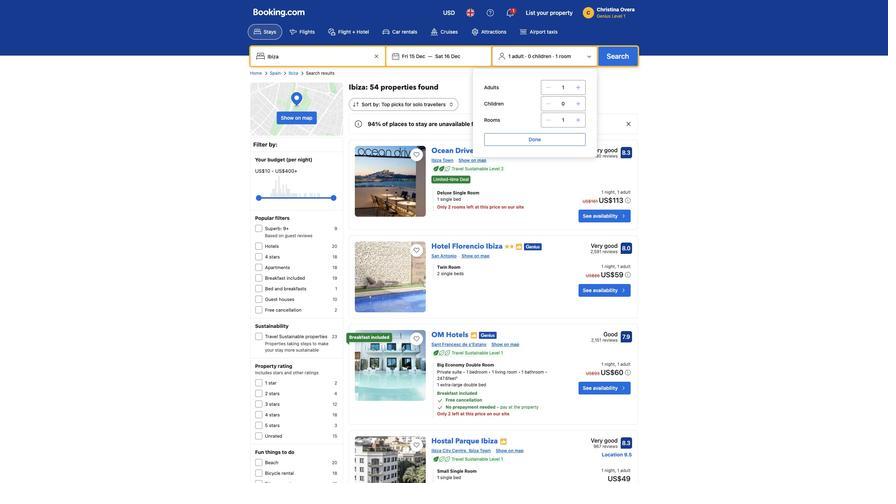 Task type: locate. For each thing, give the bounding box(es) containing it.
2 see availability link from the top
[[579, 284, 631, 297]]

see
[[583, 213, 592, 219], [583, 288, 592, 294], [583, 385, 592, 392]]

2 up deluxe single room link at the top of the page
[[501, 166, 504, 172]]

by: right filter
[[269, 141, 277, 148]]

15 down 12 at the bottom left
[[333, 434, 337, 439]]

1 horizontal spatial included
[[371, 335, 389, 340]]

3 very from the top
[[591, 438, 603, 444]]

property
[[255, 363, 277, 369]]

included inside private suite • 1 bedroom • 1 living room • 1 bathroom • 247.6feet² 1 extra-large double bed breakfast included
[[459, 391, 477, 396]]

adults
[[484, 84, 499, 90]]

, up the us$59 at the bottom of page
[[615, 264, 616, 270]]

location 9.5
[[602, 452, 632, 458]]

level down christina
[[612, 13, 622, 19]]

results
[[321, 71, 335, 76]]

0 horizontal spatial to
[[282, 450, 287, 456]]

·
[[525, 53, 527, 59], [553, 53, 554, 59]]

1 horizontal spatial our
[[508, 205, 515, 210]]

scored 7.9 element
[[621, 332, 632, 343]]

1 vertical spatial scored 8.3 element
[[621, 438, 632, 449]]

only 2 left at this price on our site
[[437, 412, 509, 417]]

2 vertical spatial bed
[[453, 476, 461, 481]]

breakfast included
[[265, 275, 305, 281], [349, 335, 389, 340]]

travel for ibiza city centre, ibiza town
[[452, 457, 464, 462]]

dec
[[416, 53, 425, 59], [451, 53, 460, 59]]

living
[[495, 370, 506, 375]]

4 , from the top
[[615, 468, 616, 474]]

1 horizontal spatial and
[[284, 370, 292, 376]]

map
[[302, 115, 312, 121], [477, 158, 486, 163], [481, 254, 490, 259], [510, 342, 519, 348], [515, 449, 524, 454]]

1 vertical spatial stay
[[275, 348, 283, 353]]

2 , from the top
[[615, 264, 616, 270]]

to right places
[[409, 121, 414, 127]]

availability down us$113
[[593, 213, 618, 219]]

very for very good 2,591 reviews
[[591, 243, 603, 249]]

booking.com image
[[253, 9, 304, 17]]

francesc
[[442, 342, 461, 348]]

taxis
[[547, 29, 558, 35]]

1 vertical spatial properties
[[305, 334, 327, 340]]

on inside deluxe single room 1 single bed only 2 rooms left at this price on our site
[[501, 205, 507, 210]]

single down twin
[[441, 271, 453, 277]]

see availability link for om hotels
[[579, 382, 631, 395]]

stays link
[[248, 24, 282, 40]]

ocean drive ibiza image
[[355, 146, 426, 217]]

us$161
[[583, 199, 598, 204]]

very good element
[[591, 146, 618, 155], [590, 242, 618, 250], [591, 437, 618, 445]]

reviews inside very good 2,591 reviews
[[603, 249, 618, 255]]

single up rooms
[[453, 190, 466, 196]]

0 horizontal spatial search
[[306, 71, 320, 76]]

single right small at bottom
[[450, 469, 463, 474]]

1 inside small single room 1 single bed
[[437, 476, 439, 481]]

properties for sustainable
[[305, 334, 327, 340]]

2 night from the top
[[605, 264, 615, 270]]

bed and breakfasts
[[265, 286, 306, 292]]

left down prepayment
[[452, 412, 459, 417]]

1 see availability from the top
[[583, 213, 618, 219]]

show on map
[[281, 115, 312, 121], [458, 158, 486, 163], [462, 254, 490, 259], [491, 342, 519, 348], [496, 449, 524, 454]]

very good element for very good 2,591 reviews
[[590, 242, 618, 250]]

8.3 for very good 190 reviews
[[622, 150, 630, 156]]

big
[[437, 363, 444, 368]]

sustainable down s'estany
[[465, 351, 488, 356]]

travel up 'properties'
[[265, 334, 278, 340]]

0 vertical spatial 3
[[265, 402, 268, 407]]

ibiza city centre, ibiza town
[[431, 449, 491, 454]]

· left children
[[525, 53, 527, 59]]

0 horizontal spatial by:
[[269, 141, 277, 148]]

extra-
[[440, 383, 452, 388]]

2 left rooms
[[448, 205, 451, 210]]

very good element for very good 967 reviews
[[591, 437, 618, 445]]

1 travel sustainable level 1 from the top
[[452, 351, 503, 356]]

2 8.3 from the top
[[622, 440, 630, 447]]

1 horizontal spatial site
[[516, 205, 524, 210]]

0 horizontal spatial cancellation
[[276, 307, 302, 313]]

level inside christina overa genius level 1
[[612, 13, 622, 19]]

small single room link
[[437, 469, 557, 475]]

0 vertical spatial site
[[516, 205, 524, 210]]

1 20 from the top
[[332, 244, 337, 249]]

sat
[[435, 53, 443, 59]]

1 vertical spatial see availability link
[[579, 284, 631, 297]]

0 horizontal spatial ·
[[525, 53, 527, 59]]

good for very good 190 reviews
[[604, 147, 618, 154]]

ibiza right parque
[[481, 437, 498, 446]]

1 1 night , 1 adult from the top
[[601, 190, 631, 195]]

1 vertical spatial by:
[[269, 141, 277, 148]]

only down no
[[437, 412, 447, 417]]

level
[[612, 13, 622, 19], [489, 166, 500, 172], [489, 351, 500, 356], [489, 457, 500, 462]]

sant
[[431, 342, 441, 348]]

0 vertical spatial single
[[453, 190, 466, 196]]

very inside very good 190 reviews
[[591, 147, 603, 154]]

0 vertical spatial our
[[519, 121, 528, 127]]

your inside properties taking steps to make your stay more sustainable
[[265, 348, 274, 353]]

rooms
[[452, 205, 465, 210]]

2 only from the top
[[437, 412, 447, 417]]

190
[[594, 154, 601, 159]]

2 vertical spatial breakfast
[[437, 391, 458, 396]]

properties up make
[[305, 334, 327, 340]]

stay inside properties taking steps to make your stay more sustainable
[[275, 348, 283, 353]]

1 vertical spatial town
[[480, 449, 491, 454]]

reviews right guest
[[297, 233, 312, 239]]

1 vertical spatial see
[[583, 288, 592, 294]]

adult inside dropdown button
[[512, 53, 524, 59]]

1 horizontal spatial at
[[475, 205, 479, 210]]

genius discounts available at this property. image
[[524, 244, 542, 251], [524, 244, 542, 251], [479, 332, 497, 339], [479, 332, 497, 339]]

no
[[446, 405, 452, 410]]

scored 8.3 element
[[621, 147, 632, 158], [621, 438, 632, 449]]

4 up 5
[[265, 412, 268, 418]]

room right children
[[559, 53, 571, 59]]

search inside button
[[607, 52, 629, 60]]

(per
[[286, 157, 296, 163]]

0 vertical spatial room
[[559, 53, 571, 59]]

8.3 up 9.5
[[622, 440, 630, 447]]

picks
[[391, 101, 404, 107]]

popular
[[255, 215, 274, 221]]

christina overa genius level 1
[[597, 6, 635, 19]]

very inside very good 2,591 reviews
[[591, 243, 603, 249]]

car
[[392, 29, 400, 35]]

good for very good 2,591 reviews
[[604, 243, 618, 249]]

0 horizontal spatial included
[[287, 275, 305, 281]]

filter by:
[[253, 141, 277, 148]]

ratings
[[305, 370, 319, 376]]

by: left top
[[373, 101, 380, 107]]

ibiza link
[[289, 70, 298, 77]]

room inside private suite • 1 bedroom • 1 living room • 1 bathroom • 247.6feet² 1 extra-large double bed breakfast included
[[507, 370, 517, 375]]

adult up us$60
[[620, 362, 631, 367]]

good inside very good 967 reviews
[[604, 438, 618, 444]]

0 vertical spatial 0
[[528, 53, 531, 59]]

2 inside deluxe single room 1 single bed only 2 rooms left at this price on our site
[[448, 205, 451, 210]]

for left solo
[[405, 101, 412, 107]]

1 horizontal spatial town
[[480, 449, 491, 454]]

4 stars up apartments
[[265, 254, 280, 260]]

location
[[602, 452, 623, 458]]

single inside small single room 1 single bed
[[440, 476, 452, 481]]

3 see availability link from the top
[[579, 382, 631, 395]]

your
[[255, 157, 266, 163]]

1 vertical spatial availability
[[593, 288, 618, 294]]

1 horizontal spatial 3
[[334, 423, 337, 429]]

your left dates
[[481, 121, 493, 127]]

room
[[467, 190, 479, 196], [448, 265, 461, 270], [482, 363, 494, 368], [465, 469, 477, 474]]

94% of places to stay are unavailable for your dates on our site.
[[368, 121, 542, 127]]

properties up picks
[[381, 83, 416, 92]]

search results updated. ibiza: 54 properties found. element
[[349, 83, 638, 93]]

0 vertical spatial hotels
[[265, 244, 279, 249]]

1 see availability link from the top
[[579, 210, 631, 223]]

1 vertical spatial free cancellation
[[446, 398, 482, 403]]

1 night , 1 adult up the us$59 at the bottom of page
[[601, 264, 631, 270]]

see for hotel florencio ibiza
[[583, 288, 592, 294]]

good inside very good 2,591 reviews
[[604, 243, 618, 249]]

very for very good 967 reviews
[[591, 438, 603, 444]]

1 see from the top
[[583, 213, 592, 219]]

3 night from the top
[[605, 362, 615, 367]]

see availability link down us$60
[[579, 382, 631, 395]]

1 horizontal spatial properties
[[381, 83, 416, 92]]

limited-time deal
[[433, 177, 469, 182]]

bed up rooms
[[453, 197, 461, 202]]

hostal
[[431, 437, 453, 446]]

this down prepayment
[[466, 412, 474, 417]]

fri 15 dec — sat 16 dec
[[402, 53, 460, 59]]

1 horizontal spatial your
[[481, 121, 493, 127]]

3 for 3 stars
[[265, 402, 268, 407]]

1 , from the top
[[615, 190, 616, 195]]

breakfast
[[265, 275, 285, 281], [349, 335, 370, 340], [437, 391, 458, 396]]

site.
[[530, 121, 542, 127]]

travel down sant francesc de s'estany
[[452, 351, 464, 356]]

0 vertical spatial left
[[466, 205, 474, 210]]

2 see availability from the top
[[583, 288, 618, 294]]

list your property link
[[522, 4, 577, 21]]

, up us$60
[[615, 362, 616, 367]]

0 vertical spatial search
[[607, 52, 629, 60]]

4 stars down 3 stars
[[265, 412, 280, 418]]

small
[[437, 469, 449, 474]]

0 vertical spatial single
[[440, 197, 452, 202]]

0 vertical spatial 20
[[332, 244, 337, 249]]

1 vertical spatial 15
[[333, 434, 337, 439]]

room down ibiza city centre, ibiza town
[[465, 469, 477, 474]]

2 • from the left
[[489, 370, 491, 375]]

see availability down us$161 on the top right
[[583, 213, 618, 219]]

1 horizontal spatial by:
[[373, 101, 380, 107]]

3 see availability from the top
[[583, 385, 618, 392]]

1 horizontal spatial search
[[607, 52, 629, 60]]

0 vertical spatial to
[[409, 121, 414, 127]]

hotel florencio ibiza image
[[355, 242, 426, 313]]

1 horizontal spatial for
[[471, 121, 479, 127]]

0 vertical spatial only
[[437, 205, 447, 210]]

4 night from the top
[[605, 468, 615, 474]]

town down the ocean
[[443, 158, 454, 163]]

single for deluxe
[[453, 190, 466, 196]]

see down us$66
[[583, 288, 592, 294]]

2 very from the top
[[591, 243, 603, 249]]

room inside the twin room 2 single beds
[[448, 265, 461, 270]]

see availability for om hotels
[[583, 385, 618, 392]]

twin room 2 single beds
[[437, 265, 464, 277]]

0 vertical spatial 8.3
[[622, 150, 630, 156]]

2 1 night , 1 adult from the top
[[601, 264, 631, 270]]

2 inside the twin room 2 single beds
[[437, 271, 440, 277]]

free
[[265, 307, 274, 313], [446, 398, 455, 403]]

private suite • 1 bedroom • 1 living room • 1 bathroom • 247.6feet² 1 extra-large double bed breakfast included
[[437, 370, 547, 396]]

bed inside small single room 1 single bed
[[453, 476, 461, 481]]

bed
[[453, 197, 461, 202], [479, 383, 486, 388], [453, 476, 461, 481]]

included
[[287, 275, 305, 281], [371, 335, 389, 340], [459, 391, 477, 396]]

night for us$113
[[605, 190, 615, 195]]

filter
[[253, 141, 268, 148]]

1 very from the top
[[591, 147, 603, 154]]

1 vertical spatial single
[[441, 271, 453, 277]]

1 vertical spatial see availability
[[583, 288, 618, 294]]

stay down 'properties'
[[275, 348, 283, 353]]

adult left children
[[512, 53, 524, 59]]

stars inside property rating includes stars and other ratings
[[273, 370, 283, 376]]

0 vertical spatial your
[[537, 10, 549, 16]]

1 vertical spatial at
[[509, 405, 513, 410]]

2 20 from the top
[[332, 461, 337, 466]]

• left bathroom
[[518, 370, 520, 375]]

ibiza inside "link"
[[481, 437, 498, 446]]

1 horizontal spatial room
[[559, 53, 571, 59]]

flights link
[[284, 24, 321, 40]]

0 vertical spatial and
[[275, 286, 283, 292]]

15
[[409, 53, 415, 59], [333, 434, 337, 439]]

fri
[[402, 53, 408, 59]]

scored 8.3 element for very good 190 reviews
[[621, 147, 632, 158]]

good inside very good 190 reviews
[[604, 147, 618, 154]]

good right the 190
[[604, 147, 618, 154]]

car rentals
[[392, 29, 417, 35]]

single inside small single room 1 single bed
[[450, 469, 463, 474]]

2 horizontal spatial to
[[409, 121, 414, 127]]

1 vertical spatial breakfast
[[349, 335, 370, 340]]

• right suite
[[463, 370, 465, 375]]

dec left — in the left of the page
[[416, 53, 425, 59]]

property
[[550, 10, 573, 16], [521, 405, 539, 410]]

stars
[[269, 254, 280, 260], [273, 370, 283, 376], [269, 391, 280, 397], [269, 402, 280, 407], [269, 412, 280, 418], [269, 423, 280, 429]]

availability for hotel florencio ibiza
[[593, 288, 618, 294]]

reviews right the 190
[[603, 154, 618, 159]]

bed for deluxe single room
[[453, 197, 461, 202]]

0 vertical spatial breakfast
[[265, 275, 285, 281]]

0 vertical spatial free
[[265, 307, 274, 313]]

1 vertical spatial this
[[466, 412, 474, 417]]

scored 8.0 element
[[621, 243, 632, 254]]

very good element for very good 190 reviews
[[591, 146, 618, 155]]

stars down 2 stars
[[269, 402, 280, 407]]

0 vertical spatial 1 night , 1 adult
[[601, 190, 631, 195]]

0 vertical spatial good
[[604, 147, 618, 154]]

1 scored 8.3 element from the top
[[621, 147, 632, 158]]

s'estany
[[469, 342, 486, 348]]

3 availability from the top
[[593, 385, 618, 392]]

0 vertical spatial stay
[[416, 121, 427, 127]]

very good 190 reviews
[[591, 147, 618, 159]]

2 down 1 star at the bottom left
[[265, 391, 268, 397]]

spain
[[270, 71, 281, 76]]

see availability down us$93
[[583, 385, 618, 392]]

level up small single room "link"
[[489, 457, 500, 462]]

see availability link down the us$59 at the bottom of page
[[579, 284, 631, 297]]

adult for us$113
[[620, 190, 631, 195]]

1 good from the top
[[604, 147, 618, 154]]

2 availability from the top
[[593, 288, 618, 294]]

scored 8.3 element right very good 190 reviews
[[621, 147, 632, 158]]

2 scored 8.3 element from the top
[[621, 438, 632, 449]]

, up us$49
[[615, 468, 616, 474]]

1 vertical spatial our
[[508, 205, 515, 210]]

free cancellation
[[265, 307, 302, 313], [446, 398, 482, 403]]

price down needed
[[475, 412, 486, 417]]

3 1 night , 1 adult from the top
[[601, 362, 631, 367]]

availability for om hotels
[[593, 385, 618, 392]]

to left do
[[282, 450, 287, 456]]

breakfasts
[[284, 286, 306, 292]]

0 horizontal spatial dec
[[416, 53, 425, 59]]

breakfast inside private suite • 1 bedroom • 1 living room • 1 bathroom • 247.6feet² 1 extra-large double bed breakfast included
[[437, 391, 458, 396]]

sustainable
[[465, 166, 488, 172], [279, 334, 304, 340], [465, 351, 488, 356], [465, 457, 488, 462]]

hotels up sant francesc de s'estany
[[446, 331, 468, 340]]

reviews up location
[[603, 444, 618, 450]]

single down small at bottom
[[440, 476, 452, 481]]

, inside the 1 night , 1 adult us$49
[[615, 468, 616, 474]]

price inside deluxe single room 1 single bed only 2 rooms left at this price on our site
[[489, 205, 500, 210]]

travel for sant francesc de s'estany
[[452, 351, 464, 356]]

1 night , 1 adult up us$113
[[601, 190, 631, 195]]

map for om hotels
[[510, 342, 519, 348]]

on
[[295, 115, 301, 121], [511, 121, 518, 127], [471, 158, 476, 163], [501, 205, 507, 210], [279, 233, 284, 239], [474, 254, 479, 259], [504, 342, 509, 348], [487, 412, 492, 417], [508, 449, 514, 454]]

search
[[607, 52, 629, 60], [306, 71, 320, 76]]

0 vertical spatial very
[[591, 147, 603, 154]]

your right list
[[537, 10, 549, 16]]

very inside very good 967 reviews
[[591, 438, 603, 444]]

4 up apartments
[[265, 254, 268, 260]]

travel sustainable level 1 down ibiza city centre, ibiza town
[[452, 457, 503, 462]]

4 18 from the top
[[332, 471, 337, 476]]

night up us$60
[[605, 362, 615, 367]]

by: for filter
[[269, 141, 277, 148]]

2 see from the top
[[583, 288, 592, 294]]

show on map inside button
[[281, 115, 312, 121]]

15 right fri
[[409, 53, 415, 59]]

3 for 3
[[334, 423, 337, 429]]

stars down rating
[[273, 370, 283, 376]]

hotel
[[357, 29, 369, 35], [431, 242, 450, 251]]

8.3 right very good 190 reviews
[[622, 150, 630, 156]]

16
[[444, 53, 450, 59]]

travel sustainable level 1 down s'estany
[[452, 351, 503, 356]]

show on map for hotel florencio ibiza
[[462, 254, 490, 259]]

0 horizontal spatial town
[[443, 158, 454, 163]]

adult up us$49
[[620, 468, 631, 474]]

top
[[381, 101, 390, 107]]

1 vertical spatial 8.3
[[622, 440, 630, 447]]

3 good from the top
[[604, 438, 618, 444]]

room down deal
[[467, 190, 479, 196]]

taking
[[287, 341, 299, 347]]

0 horizontal spatial 3
[[265, 402, 268, 407]]

room inside dropdown button
[[559, 53, 571, 59]]

1 only from the top
[[437, 205, 447, 210]]

1 vertical spatial breakfast included
[[349, 335, 389, 340]]

single inside deluxe single room 1 single bed only 2 rooms left at this price on our site
[[440, 197, 452, 202]]

1 horizontal spatial ·
[[553, 53, 554, 59]]

0 horizontal spatial room
[[507, 370, 517, 375]]

0 vertical spatial property
[[550, 10, 573, 16]]

0 vertical spatial this
[[480, 205, 488, 210]]

2 travel sustainable level 1 from the top
[[452, 457, 503, 462]]

left right rooms
[[466, 205, 474, 210]]

20
[[332, 244, 337, 249], [332, 461, 337, 466]]

2 18 from the top
[[332, 265, 337, 270]]

hostal parque ibiza image
[[355, 437, 426, 484]]

hotel florencio ibiza
[[431, 242, 503, 251]]

room inside small single room 1 single bed
[[465, 469, 477, 474]]

2 vertical spatial see
[[583, 385, 592, 392]]

single inside deluxe single room 1 single bed only 2 rooms left at this price on our site
[[453, 190, 466, 196]]

dates
[[494, 121, 510, 127]]

0 vertical spatial very good element
[[591, 146, 618, 155]]

done button
[[484, 133, 586, 146]]

cancellation
[[276, 307, 302, 313], [456, 398, 482, 403]]

our left site.
[[519, 121, 528, 127]]

3 see from the top
[[583, 385, 592, 392]]

at inside deluxe single room 1 single bed only 2 rooms left at this price on our site
[[475, 205, 479, 210]]

1 4 stars from the top
[[265, 254, 280, 260]]

room up beds
[[448, 265, 461, 270]]

very for very good 190 reviews
[[591, 147, 603, 154]]

3 , from the top
[[615, 362, 616, 367]]

1 horizontal spatial free cancellation
[[446, 398, 482, 403]]

1 night from the top
[[605, 190, 615, 195]]

reviews inside very good 190 reviews
[[603, 154, 618, 159]]

breakfast included up bed and breakfasts
[[265, 275, 305, 281]]

reviews inside very good 967 reviews
[[603, 444, 618, 450]]

single inside the twin room 2 single beds
[[441, 271, 453, 277]]

2 good from the top
[[604, 243, 618, 249]]

level up big economy double room link
[[489, 351, 500, 356]]

1 night , 1 adult
[[601, 190, 631, 195], [601, 264, 631, 270], [601, 362, 631, 367]]

reviews for very good 2,591 reviews
[[603, 249, 618, 255]]

1 horizontal spatial property
[[550, 10, 573, 16]]

0 vertical spatial cancellation
[[276, 307, 302, 313]]

0 horizontal spatial breakfast included
[[265, 275, 305, 281]]

map inside show on map button
[[302, 115, 312, 121]]

om hotels image
[[355, 331, 426, 401]]

only down deluxe
[[437, 205, 447, 210]]

this property is part of our preferred partner programme. it is committed to providing commendable service and good value. it will pay us a higher commission if you make a booking. image
[[515, 244, 523, 251], [515, 244, 523, 251], [470, 332, 477, 339], [500, 439, 507, 446], [500, 439, 507, 446]]

see availability down us$66
[[583, 288, 618, 294]]

map for hostal parque ibiza
[[515, 449, 524, 454]]

breakfast down apartments
[[265, 275, 285, 281]]

sustainable up deal
[[465, 166, 488, 172]]

1 vertical spatial very good element
[[590, 242, 618, 250]]

1 vertical spatial 3
[[334, 423, 337, 429]]

night
[[605, 190, 615, 195], [605, 264, 615, 270], [605, 362, 615, 367], [605, 468, 615, 474]]

0 inside dropdown button
[[528, 53, 531, 59]]

free cancellation down houses
[[265, 307, 302, 313]]

travel
[[452, 166, 464, 172], [265, 334, 278, 340], [452, 351, 464, 356], [452, 457, 464, 462]]

see for om hotels
[[583, 385, 592, 392]]

to for make
[[313, 341, 317, 347]]

free down guest on the bottom
[[265, 307, 274, 313]]

site inside deluxe single room 1 single bed only 2 rooms left at this price on our site
[[516, 205, 524, 210]]

genius
[[597, 13, 611, 19]]

at right rooms
[[475, 205, 479, 210]]

0 vertical spatial properties
[[381, 83, 416, 92]]

2 vertical spatial included
[[459, 391, 477, 396]]

1 inside christina overa genius level 1
[[624, 13, 626, 19]]

this
[[480, 205, 488, 210], [466, 412, 474, 417]]

ibiza left city
[[431, 449, 441, 454]]

0 vertical spatial by:
[[373, 101, 380, 107]]

budget
[[267, 157, 285, 163]]

our down –
[[493, 412, 500, 417]]

reviews for based on guest reviews
[[297, 233, 312, 239]]

reviews right 2,151
[[603, 338, 618, 343]]

1 8.3 from the top
[[622, 150, 630, 156]]

1 horizontal spatial 15
[[409, 53, 415, 59]]

travel sustainable level 1 for hotels
[[452, 351, 503, 356]]

your down 'properties'
[[265, 348, 274, 353]]

1 vertical spatial to
[[313, 341, 317, 347]]

0 vertical spatial at
[[475, 205, 479, 210]]

free up no
[[446, 398, 455, 403]]

0 horizontal spatial your
[[265, 348, 274, 353]]

1 vertical spatial free
[[446, 398, 455, 403]]

reviews for very good 967 reviews
[[603, 444, 618, 450]]

breakfast down extra-
[[437, 391, 458, 396]]

2 vertical spatial at
[[460, 412, 465, 417]]

breakfast included right 23
[[349, 335, 389, 340]]

2 up 12 at the bottom left
[[335, 381, 337, 386]]

see down us$161 on the top right
[[583, 213, 592, 219]]

us$93
[[586, 371, 600, 377]]

travel down centre,
[[452, 457, 464, 462]]

bed inside deluxe single room 1 single bed only 2 rooms left at this price on our site
[[453, 197, 461, 202]]

at down prepayment
[[460, 412, 465, 417]]

room right living
[[507, 370, 517, 375]]

to inside properties taking steps to make your stay more sustainable
[[313, 341, 317, 347]]

travellers
[[424, 101, 446, 107]]

stay
[[416, 121, 427, 127], [275, 348, 283, 353]]

1 vertical spatial 20
[[332, 461, 337, 466]]

0 vertical spatial see
[[583, 213, 592, 219]]

group
[[259, 193, 334, 204]]

1 horizontal spatial to
[[313, 341, 317, 347]]

stays
[[264, 29, 276, 35]]



Task type: vqa. For each thing, say whether or not it's contained in the screenshot.


Task type: describe. For each thing, give the bounding box(es) containing it.
limited-
[[433, 177, 450, 182]]

2 vertical spatial 4
[[265, 412, 268, 418]]

drive
[[455, 146, 474, 156]]

bed for small single room
[[453, 476, 461, 481]]

0 vertical spatial 4
[[265, 254, 268, 260]]

ibiza down parque
[[469, 449, 479, 454]]

double
[[464, 383, 477, 388]]

needed
[[480, 405, 495, 410]]

om
[[431, 331, 444, 340]]

adult inside the 1 night , 1 adult us$49
[[620, 468, 631, 474]]

rental
[[282, 471, 294, 476]]

1 night , 1 adult for hotel florencio ibiza
[[601, 264, 631, 270]]

suite
[[452, 370, 462, 375]]

3 • from the left
[[518, 370, 520, 375]]

this inside deluxe single room 1 single bed only 2 rooms left at this price on our site
[[480, 205, 488, 210]]

1 horizontal spatial hotels
[[446, 331, 468, 340]]

us$400+
[[275, 168, 297, 174]]

0 vertical spatial breakfast included
[[265, 275, 305, 281]]

show on map for om hotels
[[491, 342, 519, 348]]

1 vertical spatial 0
[[562, 101, 565, 107]]

sustainable for ibiza town
[[465, 166, 488, 172]]

good for very good 967 reviews
[[604, 438, 618, 444]]

make
[[318, 341, 329, 347]]

hostal parque ibiza link
[[431, 434, 498, 446]]

twin room link
[[437, 265, 557, 271]]

san antonio
[[431, 254, 457, 259]]

ibiza up travel sustainable level 2
[[476, 146, 492, 156]]

unrated
[[265, 434, 282, 439]]

bicycle
[[265, 471, 280, 476]]

children
[[484, 101, 504, 107]]

1 vertical spatial 4
[[334, 391, 337, 397]]

stars right 5
[[269, 423, 280, 429]]

1 availability from the top
[[593, 213, 618, 219]]

fri 15 dec button
[[399, 50, 428, 63]]

0 vertical spatial included
[[287, 275, 305, 281]]

travel for ibiza town
[[452, 166, 464, 172]]

sustainable up 'taking'
[[279, 334, 304, 340]]

2 vertical spatial our
[[493, 412, 500, 417]]

properties
[[265, 341, 286, 347]]

2 4 stars from the top
[[265, 412, 280, 418]]

fun
[[255, 450, 264, 456]]

rentals
[[402, 29, 417, 35]]

om hotels
[[431, 331, 468, 340]]

2 dec from the left
[[451, 53, 460, 59]]

Where are you going? field
[[265, 50, 372, 63]]

ibiza right spain
[[289, 71, 298, 76]]

1 vertical spatial left
[[452, 412, 459, 417]]

0 horizontal spatial hotel
[[357, 29, 369, 35]]

8.3 for very good 967 reviews
[[622, 440, 630, 447]]

5 stars
[[265, 423, 280, 429]]

search for search
[[607, 52, 629, 60]]

based
[[265, 233, 277, 239]]

1 vertical spatial price
[[475, 412, 486, 417]]

show for hotel
[[462, 254, 473, 259]]

map for hotel florencio ibiza
[[481, 254, 490, 259]]

1 dec from the left
[[416, 53, 425, 59]]

9.5
[[624, 452, 632, 458]]

show on map for hostal parque ibiza
[[496, 449, 524, 454]]

us$60
[[601, 369, 623, 377]]

houses
[[279, 297, 294, 302]]

night)
[[298, 157, 312, 163]]

ibiza: 54 properties found
[[349, 83, 439, 92]]

1 button
[[502, 4, 519, 21]]

us$10
[[255, 168, 270, 174]]

de
[[462, 342, 468, 348]]

steps
[[300, 341, 311, 347]]

to for stay
[[409, 121, 414, 127]]

1 inside deluxe single room 1 single bed only 2 rooms left at this price on our site
[[437, 197, 439, 202]]

0 horizontal spatial free
[[265, 307, 274, 313]]

night for us$60
[[605, 362, 615, 367]]

our inside deluxe single room 1 single bed only 2 rooms left at this price on our site
[[508, 205, 515, 210]]

single for small
[[450, 469, 463, 474]]

level for sant francesc de s'estany
[[489, 351, 500, 356]]

2 vertical spatial to
[[282, 450, 287, 456]]

travel sustainable level 1 for parque
[[452, 457, 503, 462]]

ibiza down the ocean
[[431, 158, 441, 163]]

2 horizontal spatial our
[[519, 121, 528, 127]]

guest
[[285, 233, 296, 239]]

level for ibiza town
[[489, 166, 500, 172]]

1 horizontal spatial cancellation
[[456, 398, 482, 403]]

reviews for very good 190 reviews
[[603, 154, 618, 159]]

single for deluxe
[[440, 197, 452, 202]]

see availability link for hotel florencio ibiza
[[579, 284, 631, 297]]

left inside deluxe single room 1 single bed only 2 rooms left at this price on our site
[[466, 205, 474, 210]]

adult for us$59
[[620, 264, 631, 270]]

of
[[382, 121, 388, 127]]

0 horizontal spatial 15
[[333, 434, 337, 439]]

superb: 9+
[[265, 226, 289, 232]]

search for search results
[[306, 71, 320, 76]]

flight + hotel link
[[322, 24, 375, 40]]

2 · from the left
[[553, 53, 554, 59]]

1 · from the left
[[525, 53, 527, 59]]

3 stars
[[265, 402, 280, 407]]

home link
[[250, 70, 262, 77]]

beach
[[265, 460, 278, 466]]

by: for sort
[[373, 101, 380, 107]]

are
[[429, 121, 437, 127]]

scored 8.3 element for very good 967 reviews
[[621, 438, 632, 449]]

0 horizontal spatial this
[[466, 412, 474, 417]]

only inside deluxe single room 1 single bed only 2 rooms left at this price on our site
[[437, 205, 447, 210]]

3 18 from the top
[[332, 413, 337, 418]]

4 • from the left
[[545, 370, 547, 375]]

properties for 54
[[381, 83, 416, 92]]

cruises link
[[425, 24, 464, 40]]

, for us$59
[[615, 264, 616, 270]]

2,151
[[591, 338, 601, 343]]

florencio
[[452, 242, 484, 251]]

1 • from the left
[[463, 370, 465, 375]]

0 horizontal spatial for
[[405, 101, 412, 107]]

travel sustainable level 2
[[452, 166, 504, 172]]

fun things to do
[[255, 450, 294, 456]]

overa
[[620, 6, 635, 12]]

1 horizontal spatial breakfast
[[349, 335, 370, 340]]

1 night , 1 adult for om hotels
[[601, 362, 631, 367]]

show for om
[[491, 342, 503, 348]]

no prepayment needed – pay at the property
[[446, 405, 539, 410]]

on inside button
[[295, 115, 301, 121]]

flight + hotel
[[338, 29, 369, 35]]

0 horizontal spatial free cancellation
[[265, 307, 302, 313]]

flight
[[338, 29, 351, 35]]

1 vertical spatial your
[[481, 121, 493, 127]]

1 horizontal spatial stay
[[416, 121, 427, 127]]

2 down 10
[[335, 308, 337, 313]]

small single room 1 single bed
[[437, 469, 477, 481]]

big economy double room
[[437, 363, 494, 368]]

1 vertical spatial property
[[521, 405, 539, 410]]

ibiza up twin room link
[[486, 242, 503, 251]]

967
[[594, 444, 601, 450]]

bedroom
[[470, 370, 487, 375]]

double
[[466, 363, 481, 368]]

list your property
[[526, 10, 573, 16]]

bicycle rental
[[265, 471, 294, 476]]

9
[[334, 226, 337, 232]]

0 horizontal spatial and
[[275, 286, 283, 292]]

your account menu christina overa genius level 1 element
[[583, 3, 638, 19]]

usd
[[443, 10, 455, 16]]

1 adult · 0 children · 1 room
[[508, 53, 571, 59]]

rating
[[278, 363, 292, 369]]

level for ibiza city centre, ibiza town
[[489, 457, 500, 462]]

twin
[[437, 265, 447, 270]]

superb:
[[265, 226, 282, 232]]

good element
[[591, 331, 618, 339]]

very good 967 reviews
[[591, 438, 618, 450]]

see availability for hotel florencio ibiza
[[583, 288, 618, 294]]

night inside the 1 night , 1 adult us$49
[[605, 468, 615, 474]]

1 horizontal spatial hotel
[[431, 242, 450, 251]]

found
[[418, 83, 439, 92]]

23
[[332, 334, 337, 340]]

very good 2,591 reviews
[[590, 243, 618, 255]]

20 for hotels
[[332, 244, 337, 249]]

stars up apartments
[[269, 254, 280, 260]]

city
[[443, 449, 451, 454]]

adult for us$60
[[620, 362, 631, 367]]

night for us$59
[[605, 264, 615, 270]]

20 for beach
[[332, 461, 337, 466]]

room inside deluxe single room 1 single bed only 2 rooms left at this price on our site
[[467, 190, 479, 196]]

show on map button
[[277, 112, 317, 124]]

and inside property rating includes stars and other ratings
[[284, 370, 292, 376]]

big economy double room link
[[437, 362, 557, 369]]

stars down star
[[269, 391, 280, 397]]

-
[[272, 168, 274, 174]]

sustainable for ibiza city centre, ibiza town
[[465, 457, 488, 462]]

solo
[[413, 101, 423, 107]]

room up bedroom
[[482, 363, 494, 368]]

san
[[431, 254, 439, 259]]

sustainability
[[255, 323, 289, 329]]

, for us$60
[[615, 362, 616, 367]]

2 down no
[[448, 412, 451, 417]]

beds
[[454, 271, 464, 277]]

bed inside private suite • 1 bedroom • 1 living room • 1 bathroom • 247.6feet² 1 extra-large double bed breakfast included
[[479, 383, 486, 388]]

guest houses
[[265, 297, 294, 302]]

1 vertical spatial site
[[501, 412, 509, 417]]

stars down 3 stars
[[269, 412, 280, 418]]

unavailable
[[439, 121, 470, 127]]

us$10 - us$400+
[[255, 168, 297, 174]]

us$49
[[608, 475, 631, 483]]

deluxe
[[437, 190, 452, 196]]

ocean drive ibiza
[[431, 146, 492, 156]]

1 horizontal spatial free
[[446, 398, 455, 403]]

reviews inside good 2,151 reviews
[[603, 338, 618, 343]]

12
[[333, 402, 337, 407]]

this property is part of our preferred partner programme. it is committed to providing commendable service and good value. it will pay us a higher commission if you make a booking. image
[[470, 332, 477, 339]]

show for hostal
[[496, 449, 507, 454]]

single for small
[[440, 476, 452, 481]]

filters
[[275, 215, 290, 221]]

54
[[370, 83, 379, 92]]

sustainable for sant francesc de s'estany
[[465, 351, 488, 356]]

0 vertical spatial town
[[443, 158, 454, 163]]

0 horizontal spatial breakfast
[[265, 275, 285, 281]]

247.6feet²
[[437, 376, 457, 382]]

show inside button
[[281, 115, 294, 121]]

1 18 from the top
[[332, 255, 337, 260]]

, for us$113
[[615, 190, 616, 195]]



